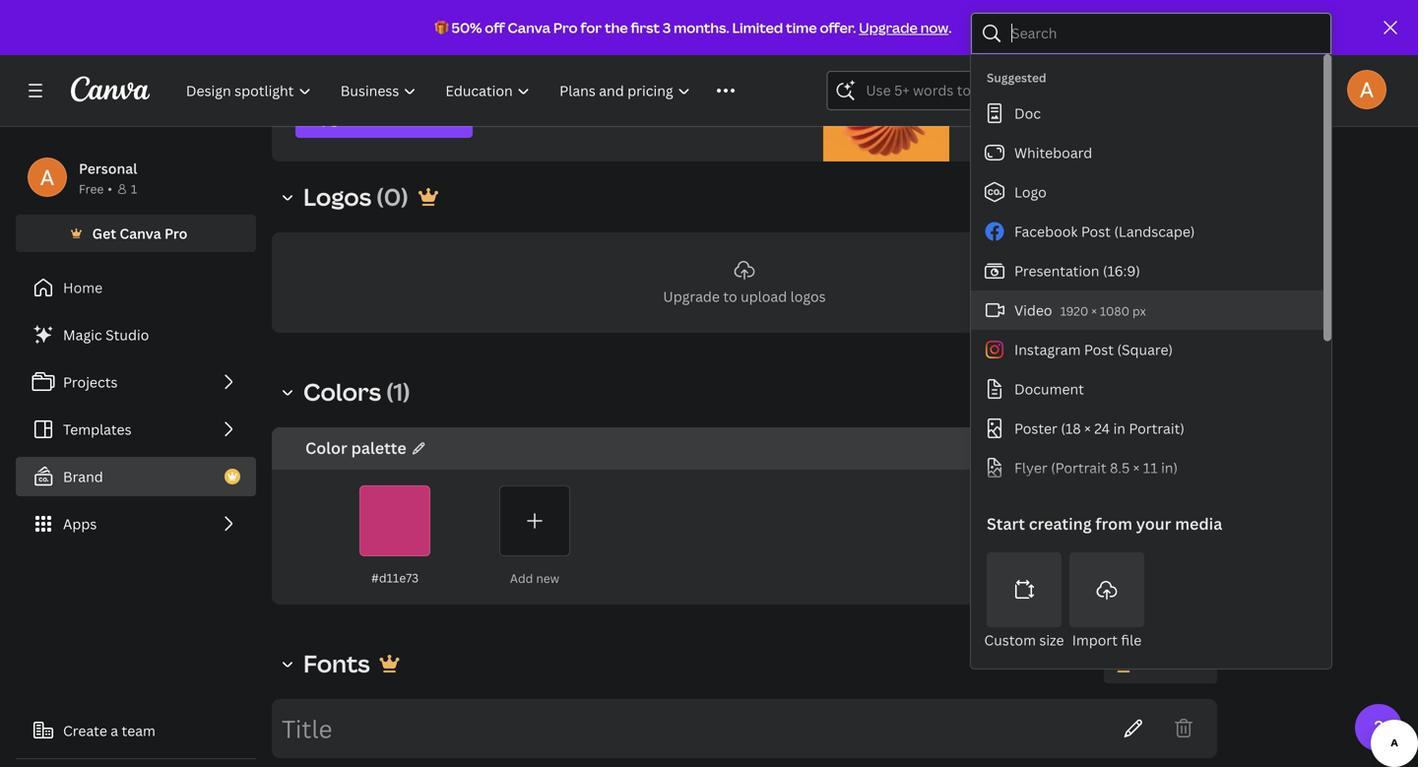 Task type: locate. For each thing, give the bounding box(es) containing it.
instagram post (square)
[[1015, 340, 1174, 359]]

colors (1)
[[303, 376, 411, 408]]

1 horizontal spatial upgrade
[[663, 287, 720, 306]]

upgrade left upload
[[663, 287, 720, 306]]

title
[[282, 713, 332, 745]]

2 horizontal spatial upgrade
[[859, 18, 918, 37]]

get
[[92, 224, 116, 243]]

(landscape)
[[1115, 222, 1196, 241]]

1 vertical spatial post
[[1085, 340, 1114, 359]]

months.
[[674, 18, 730, 37]]

your
[[1137, 513, 1172, 535]]

upgrade up logos
[[311, 109, 369, 128]]

1 horizontal spatial to
[[724, 287, 738, 306]]

whiteboard link
[[971, 133, 1324, 172]]

upgrade for upgrade to canva pro
[[311, 109, 369, 128]]

1080
[[1100, 303, 1130, 319]]

post down 1080
[[1085, 340, 1114, 359]]

new
[[536, 570, 560, 587]]

px
[[1133, 303, 1146, 319]]

× right 1920
[[1092, 303, 1097, 319]]

Search search field
[[1012, 15, 1318, 52], [866, 72, 1024, 109]]

portrait)
[[1130, 419, 1185, 438]]

pro
[[554, 18, 578, 37], [434, 109, 457, 128], [165, 224, 188, 243]]

learn more button
[[487, 100, 625, 134]]

× for 24
[[1085, 419, 1091, 438]]

(1)
[[386, 376, 411, 408]]

1 horizontal spatial pro
[[434, 109, 457, 128]]

0 horizontal spatial canva
[[120, 224, 161, 243]]

add new
[[510, 570, 560, 587]]

home
[[63, 278, 103, 297]]

2 horizontal spatial pro
[[554, 18, 578, 37]]

team
[[122, 722, 156, 740]]

poster (18 × 24 in portrait) link
[[971, 409, 1324, 448]]

0 horizontal spatial upgrade
[[311, 109, 369, 128]]

to up the (0)
[[372, 109, 386, 128]]

1 vertical spatial to
[[724, 287, 738, 306]]

title button
[[282, 713, 1102, 745]]

None search field
[[827, 71, 1063, 110]]

media
[[1176, 513, 1223, 535]]

0 vertical spatial to
[[372, 109, 386, 128]]

document
[[1015, 380, 1085, 399]]

upgrade left now on the right of page
[[859, 18, 918, 37]]

add a new color image
[[500, 486, 570, 557]]

(18
[[1061, 419, 1082, 438]]

0 vertical spatial upgrade
[[859, 18, 918, 37]]

now
[[921, 18, 949, 37]]

post inside "link"
[[1085, 340, 1114, 359]]

doc link
[[971, 94, 1324, 133]]

× inside "video 1920 × 1080 px"
[[1092, 303, 1097, 319]]

1 vertical spatial pro
[[434, 109, 457, 128]]

projects link
[[16, 363, 256, 402]]

2 vertical spatial pro
[[165, 224, 188, 243]]

templates
[[63, 420, 132, 439]]

× left 11
[[1134, 459, 1140, 477]]

search search field down .
[[866, 72, 1024, 109]]

learn more
[[518, 109, 595, 128]]

1 horizontal spatial ×
[[1092, 303, 1097, 319]]

color
[[305, 437, 348, 459]]

to for upload
[[724, 287, 738, 306]]

0 vertical spatial pro
[[554, 18, 578, 37]]

canva right off
[[508, 18, 551, 37]]

create a team
[[63, 722, 156, 740]]

post for facebook
[[1082, 222, 1111, 241]]

canva right get
[[120, 224, 161, 243]]

post
[[1082, 222, 1111, 241], [1085, 340, 1114, 359]]

custom size
[[985, 631, 1065, 650]]

2 horizontal spatial ×
[[1134, 459, 1140, 477]]

to
[[372, 109, 386, 128], [724, 287, 738, 306]]

apps
[[63, 515, 97, 534]]

canva up the (0)
[[389, 109, 431, 128]]

canva
[[508, 18, 551, 37], [389, 109, 431, 128], [120, 224, 161, 243]]

post up the presentation (16:9)
[[1082, 222, 1111, 241]]

2 vertical spatial upgrade
[[663, 287, 720, 306]]

(square)
[[1118, 340, 1174, 359]]

top level navigation element
[[173, 71, 780, 110], [173, 71, 780, 110]]

upgrade to upload logos button
[[272, 233, 1218, 333]]

whiteboard
[[1015, 143, 1093, 162]]

× left 24
[[1085, 419, 1091, 438]]

document link
[[971, 369, 1324, 409]]

off
[[485, 18, 505, 37]]

1
[[131, 181, 137, 197]]

1 vertical spatial canva
[[389, 109, 431, 128]]

(portrait
[[1051, 459, 1107, 477]]

custom
[[985, 631, 1036, 650]]

3
[[663, 18, 671, 37]]

(16:9)
[[1103, 262, 1141, 280]]

start
[[987, 513, 1026, 535]]

studio
[[106, 326, 149, 344]]

flyer (portrait 8.5 × 11 in)
[[1015, 459, 1178, 477]]

0 vertical spatial canva
[[508, 18, 551, 37]]

upgrade
[[859, 18, 918, 37], [311, 109, 369, 128], [663, 287, 720, 306]]

#d11e73 image
[[360, 486, 431, 557], [360, 486, 431, 557]]

2 horizontal spatial canva
[[508, 18, 551, 37]]

0 horizontal spatial ×
[[1085, 419, 1091, 438]]

to left upload
[[724, 287, 738, 306]]

0 horizontal spatial to
[[372, 109, 386, 128]]

0 vertical spatial post
[[1082, 222, 1111, 241]]

pro left for
[[554, 18, 578, 37]]

presentation (16:9)
[[1015, 262, 1141, 280]]

upgrade to canva pro
[[311, 109, 457, 128]]

list
[[16, 315, 256, 544]]

0 horizontal spatial pro
[[165, 224, 188, 243]]

search search field up doc link
[[1012, 15, 1318, 52]]

pro up home 'link'
[[165, 224, 188, 243]]

start creating from your media
[[987, 513, 1223, 535]]

creating
[[1029, 513, 1092, 535]]

0 vertical spatial ×
[[1092, 303, 1097, 319]]

logos
[[791, 287, 826, 306]]

#d11e73 button
[[371, 568, 419, 589]]

1 vertical spatial upgrade
[[311, 109, 369, 128]]

add
[[510, 570, 533, 587]]

1 vertical spatial ×
[[1085, 419, 1091, 438]]

pro down the 🎁
[[434, 109, 457, 128]]



Task type: describe. For each thing, give the bounding box(es) containing it.
in)
[[1162, 459, 1178, 477]]

upgrade now button
[[859, 18, 949, 37]]

2 vertical spatial ×
[[1134, 459, 1140, 477]]

logos
[[303, 181, 372, 213]]

magic studio link
[[16, 315, 256, 355]]

apple lee image
[[1348, 70, 1387, 109]]

🎁 50% off canva pro for the first 3 months. limited time offer. upgrade now .
[[435, 18, 952, 37]]

0 vertical spatial search search field
[[1012, 15, 1318, 52]]

upgrade to canva pro button
[[296, 99, 473, 138]]

magic
[[63, 326, 102, 344]]

flyer
[[1015, 459, 1048, 477]]

upgrade for upgrade to upload logos
[[663, 287, 720, 306]]

get canva pro button
[[16, 215, 256, 252]]

colors
[[303, 376, 381, 408]]

from
[[1096, 513, 1133, 535]]

fonts
[[303, 648, 370, 680]]

(0)
[[376, 181, 409, 213]]

free •
[[79, 181, 112, 197]]

create a team button
[[16, 711, 256, 751]]

logos (0)
[[303, 181, 409, 213]]

time
[[786, 18, 817, 37]]

1 horizontal spatial canva
[[389, 109, 431, 128]]

instagram post (square) link
[[971, 330, 1324, 369]]

fonts button
[[303, 648, 402, 680]]

brand link
[[16, 457, 256, 497]]

50%
[[452, 18, 482, 37]]

learn
[[518, 109, 557, 128]]

•
[[108, 181, 112, 197]]

color palette
[[305, 437, 407, 459]]

size
[[1040, 631, 1065, 650]]

projects
[[63, 373, 118, 392]]

home link
[[16, 268, 256, 307]]

to for canva
[[372, 109, 386, 128]]

1 vertical spatial search search field
[[866, 72, 1024, 109]]

24
[[1095, 419, 1111, 438]]

personal
[[79, 159, 137, 178]]

facebook post (landscape)
[[1015, 222, 1196, 241]]

templates link
[[16, 410, 256, 449]]

first
[[631, 18, 660, 37]]

in
[[1114, 419, 1126, 438]]

presentation
[[1015, 262, 1100, 280]]

file
[[1122, 631, 1142, 650]]

logo
[[1015, 183, 1047, 201]]

facebook
[[1015, 222, 1078, 241]]

logo link
[[971, 172, 1324, 212]]

2 vertical spatial canva
[[120, 224, 161, 243]]

doc
[[1015, 104, 1041, 123]]

poster
[[1015, 419, 1058, 438]]

suggested
[[987, 69, 1047, 86]]

apps link
[[16, 504, 256, 544]]

brand
[[63, 468, 103, 486]]

a
[[111, 722, 118, 740]]

list containing magic studio
[[16, 315, 256, 544]]

offer.
[[820, 18, 857, 37]]

import file
[[1073, 631, 1142, 650]]

video 1920 × 1080 px
[[1015, 301, 1146, 320]]

.
[[949, 18, 952, 37]]

limited
[[733, 18, 783, 37]]

× for 1080
[[1092, 303, 1097, 319]]

more
[[560, 109, 595, 128]]

get canva pro
[[92, 224, 188, 243]]

#d11e73
[[371, 570, 419, 586]]

palette
[[351, 437, 407, 459]]

instagram
[[1015, 340, 1081, 359]]

for
[[581, 18, 602, 37]]

create
[[63, 722, 107, 740]]

post for instagram
[[1085, 340, 1114, 359]]

presentation (16:9) link
[[971, 251, 1324, 291]]

upgrade to upload logos
[[663, 287, 826, 306]]

facebook post (landscape) link
[[971, 212, 1324, 251]]

8.5
[[1110, 459, 1130, 477]]

1920
[[1061, 303, 1089, 319]]

video
[[1015, 301, 1053, 320]]

import
[[1073, 631, 1118, 650]]



Task type: vqa. For each thing, say whether or not it's contained in the screenshot.
Create a team
yes



